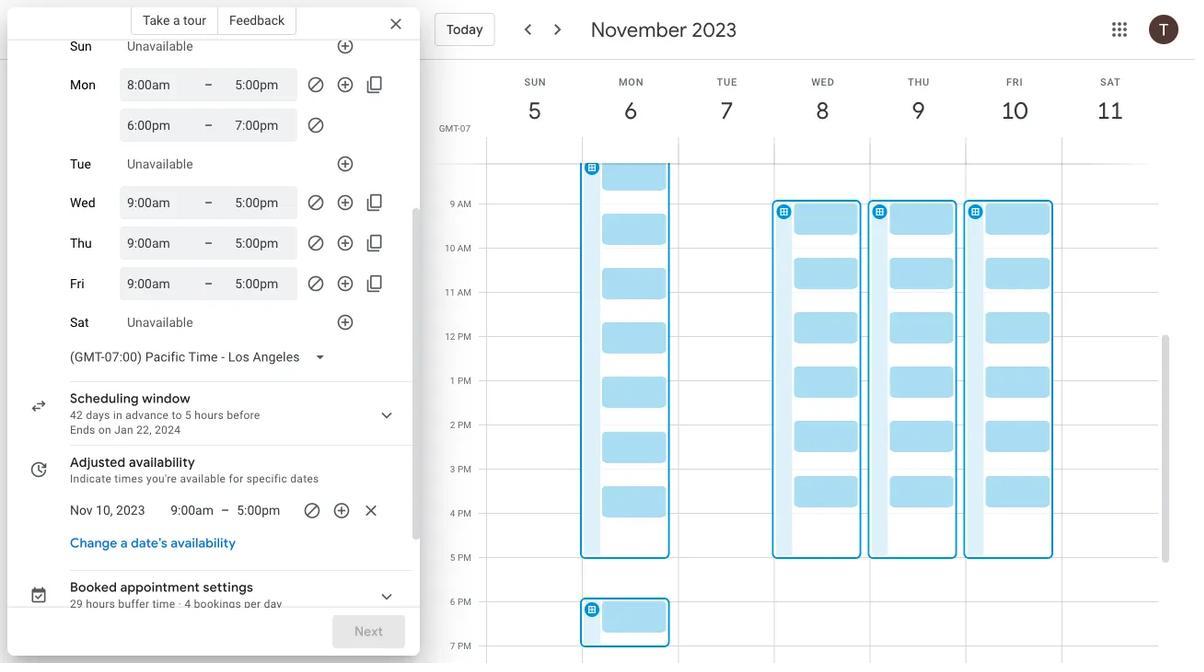 Task type: vqa. For each thing, say whether or not it's contained in the screenshot.
'Thu' related to Thu 9
yes



Task type: describe. For each thing, give the bounding box(es) containing it.
07
[[460, 122, 471, 134]]

1 vertical spatial 9
[[450, 198, 455, 210]]

Start time on Mondays text field
[[127, 114, 182, 136]]

0 horizontal spatial 8
[[450, 154, 455, 165]]

booked appointment settings 29 hours buffer time · 4 bookings per day
[[70, 579, 282, 611]]

grid containing 5
[[427, 60, 1173, 663]]

monday, november 6 element
[[610, 89, 652, 132]]

42
[[70, 409, 83, 422]]

End time on Thursdays text field
[[235, 232, 290, 254]]

tue 7
[[717, 76, 738, 126]]

available
[[180, 472, 226, 485]]

2
[[450, 419, 455, 431]]

wed for wed 8
[[811, 76, 835, 87]]

2 pm
[[450, 419, 472, 431]]

9 inside the thu 9
[[911, 95, 924, 126]]

jan
[[114, 424, 133, 437]]

days
[[86, 409, 110, 422]]

0 horizontal spatial 10
[[445, 243, 455, 254]]

Start time on Thursdays text field
[[127, 232, 182, 254]]

am for 10 am
[[457, 243, 472, 254]]

take
[[143, 12, 170, 28]]

1 vertical spatial 11
[[445, 287, 455, 298]]

on
[[98, 424, 111, 437]]

scheduling
[[70, 390, 139, 407]]

thu for thu 9
[[908, 76, 930, 87]]

unavailable for sat
[[127, 315, 193, 330]]

am for 9 am
[[457, 198, 472, 210]]

bookings
[[194, 598, 241, 611]]

pm for 12 pm
[[458, 331, 472, 342]]

tue for tue 7
[[717, 76, 738, 87]]

pm for 3 pm
[[458, 464, 472, 475]]

11 column header
[[1062, 60, 1159, 163]]

4 pm
[[450, 508, 472, 519]]

settings
[[203, 579, 253, 596]]

appointment
[[120, 579, 200, 596]]

sun for sun 5
[[524, 76, 547, 87]]

End time on Mondays text field
[[235, 74, 290, 96]]

3 pm
[[450, 464, 472, 475]]

8 am
[[450, 154, 472, 165]]

today button
[[435, 7, 495, 52]]

6 pm
[[450, 596, 472, 607]]

End time on Mondays text field
[[235, 114, 290, 136]]

pm for 2 pm
[[458, 419, 472, 431]]

1 vertical spatial 6
[[450, 596, 455, 607]]

gmt-07
[[439, 122, 471, 134]]

hours inside scheduling window 42 days in advance to 5 hours before ends on jan 22, 2024
[[195, 409, 224, 422]]

specific
[[247, 472, 287, 485]]

Start time on Fridays text field
[[127, 273, 182, 295]]

feedback
[[229, 12, 285, 28]]

End time on Wednesdays text field
[[235, 192, 290, 214]]

7 column header
[[678, 60, 775, 163]]

– left end time on mondays text field
[[204, 117, 213, 133]]

window
[[142, 390, 190, 407]]

Start time on Wednesdays text field
[[127, 192, 182, 214]]

11 inside "column header"
[[1096, 95, 1123, 126]]

unavailable for tue
[[127, 156, 193, 172]]

tuesday, november 7 element
[[706, 89, 748, 132]]

10 column header
[[966, 60, 1063, 163]]

am for 11 am
[[457, 287, 472, 298]]

date's
[[131, 535, 168, 552]]

times
[[114, 472, 143, 485]]

End time text field
[[237, 499, 288, 521]]

change a date's availability
[[70, 535, 236, 552]]

take a tour button
[[131, 6, 218, 35]]

hours inside "booked appointment settings 29 hours buffer time · 4 bookings per day"
[[86, 598, 115, 611]]

12 pm
[[445, 331, 472, 342]]

mon 6
[[619, 76, 644, 126]]

2023
[[692, 17, 737, 42]]

gmt-
[[439, 122, 460, 134]]

pm for 5 pm
[[458, 552, 472, 563]]

day
[[264, 598, 282, 611]]

Start time on Mondays text field
[[127, 74, 182, 96]]

sat 11
[[1096, 76, 1123, 126]]

Date text field
[[70, 499, 146, 521]]

thu 9
[[908, 76, 930, 126]]

Start time text field
[[162, 499, 214, 521]]

– down 'for'
[[221, 503, 229, 518]]

wed for wed
[[70, 195, 95, 210]]

availability inside button
[[171, 535, 236, 552]]

scheduling window 42 days in advance to 5 hours before ends on jan 22, 2024
[[70, 390, 260, 437]]

12
[[445, 331, 455, 342]]

End time on Fridays text field
[[235, 273, 290, 295]]

sat for sat
[[70, 315, 89, 330]]

6 column header
[[582, 60, 679, 163]]

you're
[[146, 472, 177, 485]]

am for 8 am
[[457, 154, 472, 165]]

sunday, november 5 element
[[514, 89, 556, 132]]

november 2023
[[591, 17, 737, 42]]

change a date's availability button
[[63, 527, 243, 560]]



Task type: locate. For each thing, give the bounding box(es) containing it.
0 vertical spatial availability
[[129, 454, 195, 471]]

0 horizontal spatial 7
[[450, 641, 455, 652]]

1 horizontal spatial 5
[[450, 552, 455, 563]]

1 unavailable from the top
[[127, 38, 193, 54]]

8
[[815, 95, 828, 126], [450, 154, 455, 165]]

pm up 7 pm
[[458, 596, 472, 607]]

1 vertical spatial 10
[[445, 243, 455, 254]]

availability up you're
[[129, 454, 195, 471]]

am
[[457, 154, 472, 165], [457, 198, 472, 210], [457, 243, 472, 254], [457, 287, 472, 298]]

5 right 07
[[527, 95, 541, 126]]

a for change
[[121, 535, 128, 552]]

mon for mon
[[70, 77, 96, 92]]

0 vertical spatial tue
[[717, 76, 738, 87]]

hours right to
[[195, 409, 224, 422]]

pm for 1 pm
[[458, 375, 472, 386]]

1 horizontal spatial 10
[[1000, 95, 1027, 126]]

thu for thu
[[70, 236, 92, 251]]

– left end time on fridays text box at top left
[[204, 276, 213, 291]]

0 vertical spatial wed
[[811, 76, 835, 87]]

7 pm
[[450, 641, 472, 652]]

0 vertical spatial 10
[[1000, 95, 1027, 126]]

– right the start time on thursdays text field
[[204, 235, 213, 250]]

7 inside tue 7
[[719, 95, 732, 126]]

wed 8
[[811, 76, 835, 126]]

0 vertical spatial 11
[[1096, 95, 1123, 126]]

1 vertical spatial 8
[[450, 154, 455, 165]]

0 horizontal spatial 5
[[185, 409, 192, 422]]

1 horizontal spatial mon
[[619, 76, 644, 87]]

1 horizontal spatial sun
[[524, 76, 547, 87]]

1 vertical spatial 4
[[184, 598, 191, 611]]

0 horizontal spatial fri
[[70, 276, 84, 291]]

5 pm
[[450, 552, 472, 563]]

1 vertical spatial hours
[[86, 598, 115, 611]]

0 horizontal spatial 4
[[184, 598, 191, 611]]

0 horizontal spatial 9
[[450, 198, 455, 210]]

0 vertical spatial 5
[[527, 95, 541, 126]]

fri left start time on fridays text field
[[70, 276, 84, 291]]

sat for sat 11
[[1101, 76, 1121, 87]]

availability
[[129, 454, 195, 471], [171, 535, 236, 552]]

0 vertical spatial a
[[173, 12, 180, 28]]

sun
[[70, 38, 92, 54], [524, 76, 547, 87]]

1 horizontal spatial sat
[[1101, 76, 1121, 87]]

in
[[113, 409, 123, 422]]

6 pm from the top
[[458, 552, 472, 563]]

6 up 7 pm
[[450, 596, 455, 607]]

mon inside '6' 'column header'
[[619, 76, 644, 87]]

1 vertical spatial sat
[[70, 315, 89, 330]]

pm right 12
[[458, 331, 472, 342]]

am up 12 pm
[[457, 287, 472, 298]]

3 unavailable from the top
[[127, 315, 193, 330]]

unavailable down start time on mondays text field
[[127, 156, 193, 172]]

– left the end time on wednesdays text field
[[204, 195, 213, 210]]

grid
[[427, 60, 1173, 663]]

a left tour
[[173, 12, 180, 28]]

2 am from the top
[[457, 198, 472, 210]]

10 am
[[445, 243, 472, 254]]

1 vertical spatial availability
[[171, 535, 236, 552]]

1 vertical spatial sun
[[524, 76, 547, 87]]

time
[[152, 598, 175, 611]]

a
[[173, 12, 180, 28], [121, 535, 128, 552]]

7 pm from the top
[[458, 596, 472, 607]]

before
[[227, 409, 260, 422]]

thu up thursday, november 9 element
[[908, 76, 930, 87]]

wed
[[811, 76, 835, 87], [70, 195, 95, 210]]

a inside button
[[121, 535, 128, 552]]

sat up scheduling
[[70, 315, 89, 330]]

0 vertical spatial 8
[[815, 95, 828, 126]]

to
[[172, 409, 182, 422]]

tue
[[717, 76, 738, 87], [70, 156, 91, 172]]

4 pm from the top
[[458, 464, 472, 475]]

0 horizontal spatial sun
[[70, 38, 92, 54]]

0 vertical spatial fri
[[1007, 76, 1024, 87]]

friday, november 10 element
[[993, 89, 1036, 132]]

2 vertical spatial 5
[[450, 552, 455, 563]]

1 horizontal spatial 6
[[623, 95, 636, 126]]

buffer
[[118, 598, 149, 611]]

fri inside fri 10
[[1007, 76, 1024, 87]]

pm for 4 pm
[[458, 508, 472, 519]]

11 am
[[445, 287, 472, 298]]

saturday, november 11 element
[[1089, 89, 1132, 132]]

tue for tue
[[70, 156, 91, 172]]

wed inside '8' 'column header'
[[811, 76, 835, 87]]

pm right 3 at the bottom of the page
[[458, 464, 472, 475]]

1 horizontal spatial 4
[[450, 508, 455, 519]]

wed up wednesday, november 8 element
[[811, 76, 835, 87]]

11
[[1096, 95, 1123, 126], [445, 287, 455, 298]]

thu
[[908, 76, 930, 87], [70, 236, 92, 251]]

adjusted
[[70, 454, 126, 471]]

9 am
[[450, 198, 472, 210]]

advance
[[126, 409, 169, 422]]

4 right the ·
[[184, 598, 191, 611]]

6 inside mon 6
[[623, 95, 636, 126]]

november
[[591, 17, 687, 42]]

sat
[[1101, 76, 1121, 87], [70, 315, 89, 330]]

0 vertical spatial thu
[[908, 76, 930, 87]]

1 horizontal spatial a
[[173, 12, 180, 28]]

–
[[204, 77, 213, 92], [204, 117, 213, 133], [204, 195, 213, 210], [204, 235, 213, 250], [204, 276, 213, 291], [221, 503, 229, 518]]

ends
[[70, 424, 95, 437]]

4 inside 'grid'
[[450, 508, 455, 519]]

booked
[[70, 579, 117, 596]]

1
[[450, 375, 455, 386]]

3 am from the top
[[457, 243, 472, 254]]

4 am from the top
[[457, 287, 472, 298]]

0 horizontal spatial a
[[121, 535, 128, 552]]

0 vertical spatial hours
[[195, 409, 224, 422]]

10 inside column header
[[1000, 95, 1027, 126]]

8 column header
[[774, 60, 871, 163]]

1 vertical spatial thu
[[70, 236, 92, 251]]

1 vertical spatial 7
[[450, 641, 455, 652]]

pm right 2
[[458, 419, 472, 431]]

wed left start time on wednesdays 'text field'
[[70, 195, 95, 210]]

2 horizontal spatial 5
[[527, 95, 541, 126]]

dates
[[290, 472, 319, 485]]

pm down 4 pm
[[458, 552, 472, 563]]

0 horizontal spatial thu
[[70, 236, 92, 251]]

1 horizontal spatial 11
[[1096, 95, 1123, 126]]

4 inside "booked appointment settings 29 hours buffer time · 4 bookings per day"
[[184, 598, 191, 611]]

10
[[1000, 95, 1027, 126], [445, 243, 455, 254]]

5 inside sun 5
[[527, 95, 541, 126]]

7 down 2023
[[719, 95, 732, 126]]

9 column header
[[870, 60, 967, 163]]

1 horizontal spatial thu
[[908, 76, 930, 87]]

5 right to
[[185, 409, 192, 422]]

5
[[527, 95, 541, 126], [185, 409, 192, 422], [450, 552, 455, 563]]

8 inside wed 8
[[815, 95, 828, 126]]

·
[[178, 598, 181, 611]]

adjusted availability indicate times you're available for specific dates
[[70, 454, 319, 485]]

6 down november
[[623, 95, 636, 126]]

0 horizontal spatial 6
[[450, 596, 455, 607]]

today
[[447, 21, 483, 38]]

0 horizontal spatial hours
[[86, 598, 115, 611]]

6
[[623, 95, 636, 126], [450, 596, 455, 607]]

1 horizontal spatial fri
[[1007, 76, 1024, 87]]

hours
[[195, 409, 224, 422], [86, 598, 115, 611]]

7 down 6 pm
[[450, 641, 455, 652]]

am down 8 am
[[457, 198, 472, 210]]

2 pm from the top
[[458, 375, 472, 386]]

1 horizontal spatial 9
[[911, 95, 924, 126]]

1 pm
[[450, 375, 472, 386]]

1 vertical spatial unavailable
[[127, 156, 193, 172]]

1 am from the top
[[457, 154, 472, 165]]

5 pm from the top
[[458, 508, 472, 519]]

unavailable down start time on fridays text field
[[127, 315, 193, 330]]

availability inside adjusted availability indicate times you're available for specific dates
[[129, 454, 195, 471]]

3
[[450, 464, 455, 475]]

feedback button
[[218, 6, 297, 35]]

0 vertical spatial 4
[[450, 508, 455, 519]]

pm
[[458, 331, 472, 342], [458, 375, 472, 386], [458, 419, 472, 431], [458, 464, 472, 475], [458, 508, 472, 519], [458, 552, 472, 563], [458, 596, 472, 607], [458, 641, 472, 652]]

hours down booked
[[86, 598, 115, 611]]

availability down start time text box
[[171, 535, 236, 552]]

5 inside scheduling window 42 days in advance to 5 hours before ends on jan 22, 2024
[[185, 409, 192, 422]]

– for mon
[[204, 77, 213, 92]]

– for fri
[[204, 276, 213, 291]]

am down 9 am
[[457, 243, 472, 254]]

change
[[70, 535, 117, 552]]

sun 5
[[524, 76, 547, 126]]

0 horizontal spatial sat
[[70, 315, 89, 330]]

1 vertical spatial 5
[[185, 409, 192, 422]]

2 vertical spatial unavailable
[[127, 315, 193, 330]]

1 vertical spatial a
[[121, 535, 128, 552]]

– for thu
[[204, 235, 213, 250]]

7
[[719, 95, 732, 126], [450, 641, 455, 652]]

1 horizontal spatial 7
[[719, 95, 732, 126]]

take a tour
[[143, 12, 206, 28]]

22,
[[136, 424, 152, 437]]

0 horizontal spatial 11
[[445, 287, 455, 298]]

unavailable for sun
[[127, 38, 193, 54]]

thu inside 9 column header
[[908, 76, 930, 87]]

mon for mon 6
[[619, 76, 644, 87]]

– left end time on mondays text box
[[204, 77, 213, 92]]

unavailable
[[127, 38, 193, 54], [127, 156, 193, 172], [127, 315, 193, 330]]

a for take
[[173, 12, 180, 28]]

pm down 6 pm
[[458, 641, 472, 652]]

0 vertical spatial sun
[[70, 38, 92, 54]]

0 vertical spatial 7
[[719, 95, 732, 126]]

per
[[244, 598, 261, 611]]

tour
[[183, 12, 206, 28]]

– for wed
[[204, 195, 213, 210]]

a left "date's"
[[121, 535, 128, 552]]

thu left the start time on thursdays text field
[[70, 236, 92, 251]]

1 vertical spatial fri
[[70, 276, 84, 291]]

mon
[[619, 76, 644, 87], [70, 77, 96, 92]]

0 vertical spatial unavailable
[[127, 38, 193, 54]]

fri 10
[[1000, 76, 1027, 126]]

2024
[[155, 424, 181, 437]]

mon left start time on mondays text box
[[70, 77, 96, 92]]

indicate
[[70, 472, 111, 485]]

pm up '5 pm'
[[458, 508, 472, 519]]

8 pm from the top
[[458, 641, 472, 652]]

1 vertical spatial wed
[[70, 195, 95, 210]]

pm right 1
[[458, 375, 472, 386]]

3 pm from the top
[[458, 419, 472, 431]]

0 vertical spatial 9
[[911, 95, 924, 126]]

1 horizontal spatial hours
[[195, 409, 224, 422]]

fri for fri 10
[[1007, 76, 1024, 87]]

2 unavailable from the top
[[127, 156, 193, 172]]

4
[[450, 508, 455, 519], [184, 598, 191, 611]]

sat up saturday, november 11 element
[[1101, 76, 1121, 87]]

am down 07
[[457, 154, 472, 165]]

sun for sun
[[70, 38, 92, 54]]

for
[[229, 472, 244, 485]]

tue inside 7 column header
[[717, 76, 738, 87]]

sun inside 5 "column header"
[[524, 76, 547, 87]]

sat inside sat 11
[[1101, 76, 1121, 87]]

1 horizontal spatial tue
[[717, 76, 738, 87]]

fri
[[1007, 76, 1024, 87], [70, 276, 84, 291]]

0 vertical spatial sat
[[1101, 76, 1121, 87]]

wednesday, november 8 element
[[802, 89, 844, 132]]

9
[[911, 95, 924, 126], [450, 198, 455, 210]]

1 pm from the top
[[458, 331, 472, 342]]

mon up monday, november 6 "element"
[[619, 76, 644, 87]]

0 horizontal spatial mon
[[70, 77, 96, 92]]

0 horizontal spatial tue
[[70, 156, 91, 172]]

unavailable down "take"
[[127, 38, 193, 54]]

fri for fri
[[70, 276, 84, 291]]

0 vertical spatial 6
[[623, 95, 636, 126]]

pm for 7 pm
[[458, 641, 472, 652]]

5 down 4 pm
[[450, 552, 455, 563]]

29
[[70, 598, 83, 611]]

1 horizontal spatial wed
[[811, 76, 835, 87]]

1 horizontal spatial 8
[[815, 95, 828, 126]]

0 horizontal spatial wed
[[70, 195, 95, 210]]

1 vertical spatial tue
[[70, 156, 91, 172]]

4 down 3 at the bottom of the page
[[450, 508, 455, 519]]

fri up friday, november 10 element
[[1007, 76, 1024, 87]]

None field
[[63, 341, 340, 374]]

5 column header
[[486, 60, 583, 163]]

thursday, november 9 element
[[898, 89, 940, 132]]

pm for 6 pm
[[458, 596, 472, 607]]

a inside button
[[173, 12, 180, 28]]



